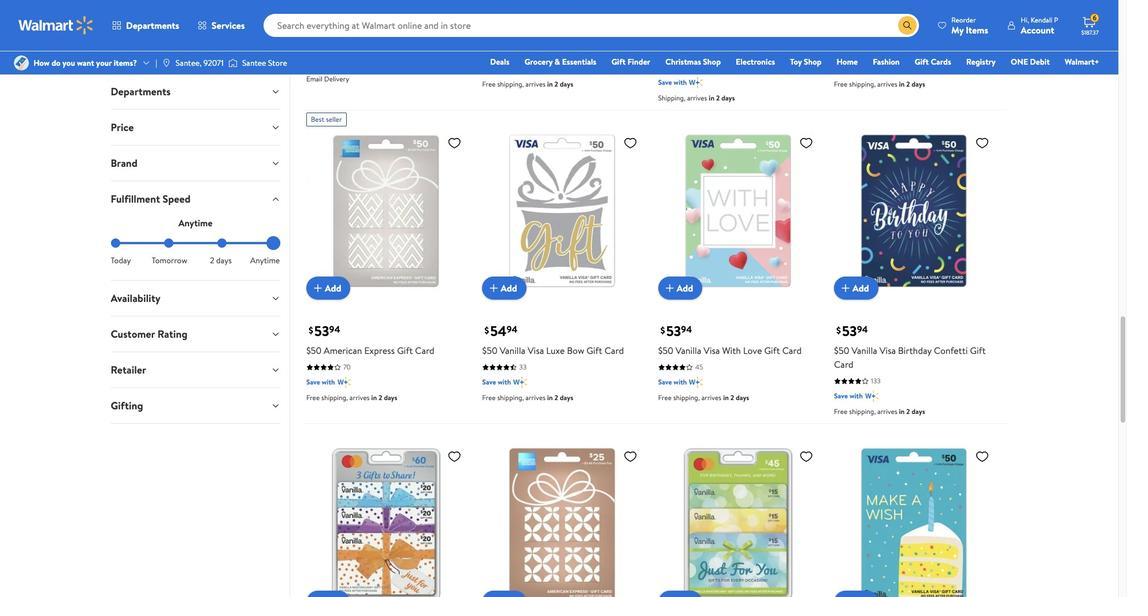 Task type: locate. For each thing, give the bounding box(es) containing it.
arrives down 33
[[526, 394, 546, 403]]

arrives down 133
[[878, 407, 898, 417]]

add to cart image
[[311, 282, 325, 296], [487, 282, 501, 296], [663, 282, 677, 296], [487, 596, 501, 598], [839, 596, 853, 598]]

2 down 'luxe'
[[555, 394, 558, 403]]

one debit link
[[1006, 56, 1056, 68]]

american up 100
[[855, 31, 894, 43]]

christmas shop
[[666, 56, 721, 68]]

44 up $100 american express gift card on the top right of page
[[863, 10, 875, 22]]

1 shop from the left
[[703, 56, 721, 68]]

0 horizontal spatial shop
[[703, 56, 721, 68]]

days down gift cards
[[912, 79, 926, 89]]

add to favorites list, $50 american express gift card image
[[448, 136, 462, 150]]

1 horizontal spatial add to cart image
[[663, 596, 677, 598]]

None range field
[[111, 242, 280, 245]]

free shipping, arrives in 2 days down 133
[[835, 407, 926, 417]]

$50 inside $50 vanilla visa birthday confetti gift card
[[835, 345, 850, 358]]

$25 down the from at left top
[[306, 25, 321, 38]]

 image for how do you want your items?
[[14, 56, 29, 71]]

Tomorrow radio
[[164, 239, 173, 248]]

 image left how
[[14, 56, 29, 71]]

free for $50 american express gift card
[[306, 394, 320, 403]]

american inside 'from $28.44 $25 american express egift card'
[[323, 25, 362, 38]]

94 up $50 vanilla visa with love gift card on the bottom of the page
[[681, 324, 692, 337]]

0 vertical spatial departments
[[126, 19, 179, 32]]

1 vertical spatial departments button
[[101, 74, 290, 109]]

3 add button from the left
[[659, 277, 703, 300]]

days down $50 vanilla visa birthday confetti gift card
[[912, 407, 926, 417]]

express inside 'from $28.44 $25 american express egift card'
[[364, 25, 394, 38]]

53
[[315, 322, 329, 341], [667, 322, 681, 341], [843, 322, 857, 341]]

in down $50 vanilla visa birthday confetti gift card
[[900, 407, 905, 417]]

free shipping, arrives in 2 days down 33
[[482, 394, 574, 403]]

save for $200 american express gift card
[[482, 64, 496, 73]]

free shipping, arrives in 2 days down "70"
[[306, 394, 398, 403]]

2 53 from the left
[[667, 322, 681, 341]]

days down "grocery & essentials" link
[[560, 79, 574, 89]]

shipping, for $50 american express gift card
[[322, 394, 348, 403]]

2 94 from the left
[[507, 324, 518, 337]]

$200
[[482, 31, 503, 43]]

$ for $50 american express gift card
[[309, 324, 313, 337]]

$50 vanilla visa with love gift card
[[659, 345, 802, 358]]

2 for $50 american express gift card
[[379, 394, 382, 403]]

2 horizontal spatial add to cart image
[[839, 282, 853, 296]]

44 inside $ 105 44
[[863, 10, 875, 22]]

0 horizontal spatial $ 53 94
[[309, 322, 340, 341]]

|
[[156, 57, 157, 69]]

walmart plus image down 100
[[866, 63, 879, 75]]

1 vertical spatial departments
[[111, 84, 171, 99]]

add for $50 vanilla visa luxe bow gift card
[[501, 282, 518, 295]]

walmart plus image for $50 vanilla visa birthday confetti gift card
[[866, 391, 879, 403]]

$50 american express gift card image
[[306, 131, 466, 291]]

44 for 28
[[682, 10, 694, 22]]

53 for $50 vanilla visa birthday confetti gift card
[[843, 322, 857, 341]]

$ for $50 vanilla visa birthday confetti gift card
[[837, 324, 841, 337]]

retailer button
[[101, 353, 290, 388]]

account
[[1021, 23, 1055, 36]]

88
[[514, 10, 525, 22]]

94 inside $ 54 94
[[507, 324, 518, 337]]

arrives for $100 american express gift card
[[878, 79, 898, 89]]

days up "availability" 'tab'
[[216, 255, 232, 267]]

price tab
[[101, 110, 290, 145]]

add to cart image
[[839, 282, 853, 296], [311, 596, 325, 598], [663, 596, 677, 598]]

free for $50 vanilla visa with love gift card
[[659, 394, 672, 403]]

vanilla down $ 28 44
[[675, 31, 701, 43]]

departments down items?
[[111, 84, 171, 99]]

kendall
[[1031, 15, 1053, 25]]

days down bow
[[560, 394, 574, 403]]

free shipping, arrives in 2 days for $50 vanilla visa birthday confetti gift card
[[835, 407, 926, 417]]

visa left with
[[704, 345, 720, 358]]

save for $50 vanilla visa luxe bow gift card
[[482, 378, 496, 388]]

1 $ 53 94 from the left
[[309, 322, 340, 341]]

2 horizontal spatial 53
[[843, 322, 857, 341]]

in down grocery & essentials
[[548, 79, 553, 89]]

toy shop link
[[785, 56, 827, 68]]

$50
[[306, 345, 322, 358], [482, 345, 498, 358], [659, 345, 674, 358], [835, 345, 850, 358]]

3 $50 from the left
[[659, 345, 674, 358]]

1 horizontal spatial 53
[[667, 322, 681, 341]]

94 up $50 american express gift card
[[329, 324, 340, 337]]

walmart plus image
[[866, 63, 879, 75], [690, 77, 703, 89], [690, 377, 703, 389], [866, 391, 879, 403]]

$ 53 94 for $50 american express gift card
[[309, 322, 340, 341]]

2 shop from the left
[[804, 56, 822, 68]]

0 horizontal spatial $25
[[306, 25, 321, 38]]

1 53 from the left
[[315, 322, 329, 341]]

94 for $50 vanilla visa luxe bow gift card
[[507, 324, 518, 337]]

retailer
[[111, 363, 146, 378]]

2 down "gift cards" link at the top of page
[[907, 79, 911, 89]]

grocery & essentials link
[[520, 56, 602, 68]]

grocery & essentials
[[525, 56, 597, 68]]

deals link
[[485, 56, 515, 68]]

2 add button from the left
[[482, 277, 527, 300]]

gift finder link
[[607, 56, 656, 68]]

days down love
[[736, 394, 750, 403]]

walmart plus image for 54
[[514, 377, 527, 389]]

walmart plus image for $25 vanilla mastercard celebration dots gift card
[[690, 77, 703, 89]]

2 horizontal spatial visa
[[880, 345, 896, 358]]

$ for $25 vanilla mastercard celebration dots gift card
[[661, 10, 665, 23]]

days inside how fast do you want your order? option group
[[216, 255, 232, 267]]

items
[[966, 23, 989, 36]]

hi,
[[1021, 15, 1030, 25]]

how do you want your items?
[[34, 57, 137, 69]]

94
[[329, 324, 340, 337], [507, 324, 518, 337], [681, 324, 692, 337], [857, 324, 868, 337]]

2 down christmas shop at the top right of the page
[[716, 93, 720, 103]]

departments
[[126, 19, 179, 32], [111, 84, 171, 99]]

0 horizontal spatial 44
[[682, 10, 694, 22]]

egift
[[397, 25, 417, 38]]

card
[[419, 25, 439, 38], [597, 31, 616, 43], [947, 31, 966, 43], [698, 45, 717, 57], [415, 345, 435, 358], [605, 345, 624, 358], [783, 345, 802, 358], [835, 359, 854, 372]]

1 horizontal spatial 44
[[863, 10, 875, 22]]

american up "70"
[[324, 345, 362, 358]]

visa left 'luxe'
[[528, 345, 544, 358]]

free for $200 american express gift card
[[482, 79, 496, 89]]

save with for $200 american express gift card
[[482, 64, 511, 73]]

walmart plus image for 206
[[514, 63, 527, 75]]

54
[[491, 322, 507, 341]]

american for 105
[[855, 31, 894, 43]]

vanilla up 33
[[500, 345, 526, 358]]

0 horizontal spatial  image
[[14, 56, 29, 71]]

walmart plus image down 45
[[690, 377, 703, 389]]

2 for $200 american express gift card
[[555, 79, 558, 89]]

add to favorites list, $50 vanilla visa with love gift card image
[[800, 136, 814, 150]]

american up 110
[[505, 31, 544, 43]]

206
[[491, 8, 514, 27]]

$ 206 88
[[485, 8, 525, 27]]

 image
[[14, 56, 29, 71], [162, 58, 171, 68]]

toy shop
[[791, 56, 822, 68]]

luxe
[[547, 345, 565, 358]]

94 up $50 vanilla visa birthday confetti gift card
[[857, 324, 868, 337]]

customer rating button
[[101, 317, 290, 352]]

anytime up how fast do you want your order? option group
[[179, 217, 213, 230]]

$50 for $50 vanilla visa birthday confetti gift card
[[835, 345, 850, 358]]

$60 vanilla mastercard celebration dots gift card multi-pack image
[[306, 446, 466, 598]]

visa left birthday
[[880, 345, 896, 358]]

2 for $50 vanilla visa with love gift card
[[731, 394, 734, 403]]

arrives down "70"
[[350, 394, 370, 403]]

american
[[323, 25, 362, 38], [505, 31, 544, 43], [855, 31, 894, 43], [324, 345, 362, 358]]

2 up availability dropdown button
[[210, 255, 214, 267]]

1 94 from the left
[[329, 324, 340, 337]]

4 add from the left
[[853, 282, 870, 295]]

arrives down 45
[[702, 394, 722, 403]]

days down $50 american express gift card
[[384, 394, 398, 403]]

3 $ 53 94 from the left
[[837, 322, 868, 341]]

express for 206
[[546, 31, 577, 43]]

in down $50 vanilla visa luxe bow gift card at the bottom
[[548, 394, 553, 403]]

in for $50 vanilla visa birthday confetti gift card
[[900, 407, 905, 417]]

44
[[682, 10, 694, 22], [863, 10, 875, 22]]

2
[[555, 79, 558, 89], [907, 79, 911, 89], [716, 93, 720, 103], [210, 255, 214, 267], [379, 394, 382, 403], [555, 394, 558, 403], [731, 394, 734, 403], [907, 407, 911, 417]]

american up 237 on the left of page
[[323, 25, 362, 38]]

0 horizontal spatial add to cart image
[[311, 596, 325, 598]]

4 94 from the left
[[857, 324, 868, 337]]

44 up christmas at top right
[[682, 10, 694, 22]]

add to favorites list, $50 vanilla visa luxe bow gift card image
[[624, 136, 638, 150]]

 image right '|'
[[162, 58, 171, 68]]

in down $50 american express gift card
[[371, 394, 377, 403]]

vanilla
[[675, 31, 701, 43], [500, 345, 526, 358], [676, 345, 702, 358], [852, 345, 878, 358]]

in down the fashion link at the top right of the page
[[900, 79, 905, 89]]

walmart plus image down 133
[[866, 391, 879, 403]]

3 visa from the left
[[880, 345, 896, 358]]

shipping, down "home"
[[850, 79, 876, 89]]

shipping, arrives in 2 days
[[659, 93, 735, 103]]

3 94 from the left
[[681, 324, 692, 337]]

add to cart image for $50 vanilla visa birthday confetti gift card image
[[839, 282, 853, 296]]

1 add button from the left
[[306, 277, 351, 300]]

shipping, down deals link
[[498, 79, 524, 89]]

shipping, down 45
[[674, 394, 700, 403]]

3 53 from the left
[[843, 322, 857, 341]]

$100 american express gift card
[[835, 31, 966, 43]]

free
[[482, 79, 496, 89], [835, 79, 848, 89], [306, 394, 320, 403], [482, 394, 496, 403], [659, 394, 672, 403], [835, 407, 848, 417]]

$ inside $ 54 94
[[485, 324, 489, 337]]

$ for $50 vanilla visa luxe bow gift card
[[485, 324, 489, 337]]

days for $50 american express gift card
[[384, 394, 398, 403]]

vanilla inside $25 vanilla mastercard celebration dots gift card
[[675, 31, 701, 43]]

walmart plus image down 110
[[514, 63, 527, 75]]

2 down $50 american express gift card
[[379, 394, 382, 403]]

Walmart Site-Wide search field
[[264, 14, 920, 37]]

0 horizontal spatial visa
[[528, 345, 544, 358]]

$ inside $ 28 44
[[661, 10, 665, 23]]

2 horizontal spatial $ 53 94
[[837, 322, 868, 341]]

1 horizontal spatial anytime
[[250, 255, 280, 267]]

$200 american express gift card
[[482, 31, 616, 43]]

walmart plus image
[[514, 63, 527, 75], [338, 377, 351, 389], [514, 377, 527, 389]]

1 $50 from the left
[[306, 345, 322, 358]]

from
[[306, 8, 330, 22]]

essentials
[[562, 56, 597, 68]]

44 inside $ 28 44
[[682, 10, 694, 22]]

$ 54 94
[[485, 322, 518, 341]]

with for $50 vanilla visa luxe bow gift card
[[498, 378, 511, 388]]

arrives for $50 american express gift card
[[350, 394, 370, 403]]

94 up $50 vanilla visa luxe bow gift card at the bottom
[[507, 324, 518, 337]]

reorder
[[952, 15, 976, 25]]

vanilla inside $50 vanilla visa birthday confetti gift card
[[852, 345, 878, 358]]

Anytime radio
[[271, 239, 280, 248]]

one
[[1011, 56, 1029, 68]]

1 44 from the left
[[682, 10, 694, 22]]

 image
[[228, 57, 238, 69]]

105
[[843, 8, 863, 27]]

1 horizontal spatial  image
[[162, 58, 171, 68]]

anytime down anytime radio
[[250, 255, 280, 267]]

save for $100 american express gift card
[[835, 64, 848, 73]]

None radio
[[218, 239, 227, 248]]

vanilla for $25 vanilla mastercard celebration dots gift card
[[675, 31, 701, 43]]

1 horizontal spatial $25
[[659, 31, 673, 43]]

gift cards
[[915, 56, 952, 68]]

arrives right shipping,
[[688, 93, 708, 103]]

registry
[[967, 56, 996, 68]]

departments up '|'
[[126, 19, 179, 32]]

walmart plus image down "70"
[[338, 377, 351, 389]]

items?
[[114, 57, 137, 69]]

fulfillment
[[111, 192, 160, 206]]

2 down with
[[731, 394, 734, 403]]

2 down $50 vanilla visa birthday confetti gift card
[[907, 407, 911, 417]]

0 horizontal spatial 53
[[315, 322, 329, 341]]

in down $50 vanilla visa with love gift card on the bottom of the page
[[724, 394, 729, 403]]

add to favorites list, vanilla visa $50 cake slice gift card image
[[976, 450, 990, 465]]

$50 vanilla visa with love gift card image
[[659, 131, 818, 291]]

44 for 105
[[863, 10, 875, 22]]

2 $50 from the left
[[482, 345, 498, 358]]

with for $200 american express gift card
[[498, 64, 511, 73]]

2 visa from the left
[[704, 345, 720, 358]]

$ inside $ 105 44
[[837, 10, 841, 23]]

vanilla up 133
[[852, 345, 878, 358]]

free shipping, arrives in 2 days down 45
[[659, 394, 750, 403]]

gift cards link
[[910, 56, 957, 68]]

add to cart image for $45 vanilla mastercard occasions gift card multi-pack image
[[663, 596, 677, 598]]

free shipping, arrives in 2 days for $200 american express gift card
[[482, 79, 574, 89]]

with
[[498, 64, 511, 73], [850, 64, 863, 73], [674, 78, 687, 87], [322, 378, 335, 388], [498, 378, 511, 388], [674, 378, 687, 388], [850, 392, 863, 402]]

walmart+
[[1065, 56, 1100, 68]]

$ for $50 vanilla visa with love gift card
[[661, 324, 665, 337]]

walmart plus image down 33
[[514, 377, 527, 389]]

brand
[[111, 156, 138, 171]]

shipping, down 133
[[850, 407, 876, 417]]

1 horizontal spatial $ 53 94
[[661, 322, 692, 341]]

walmart plus image up the shipping, arrives in 2 days
[[690, 77, 703, 89]]

shipping,
[[498, 79, 524, 89], [850, 79, 876, 89], [322, 394, 348, 403], [498, 394, 524, 403], [674, 394, 700, 403], [850, 407, 876, 417]]

shop right toy
[[804, 56, 822, 68]]

visa for with
[[704, 345, 720, 358]]

search icon image
[[903, 21, 913, 30]]

free shipping, arrives in 2 days down fashion
[[835, 79, 926, 89]]

1 visa from the left
[[528, 345, 544, 358]]

$50 american express gift card
[[306, 345, 435, 358]]

28
[[667, 8, 682, 27]]

want
[[77, 57, 94, 69]]

arrives down fashion
[[878, 79, 898, 89]]

visa inside $50 vanilla visa birthday confetti gift card
[[880, 345, 896, 358]]

reorder my items
[[952, 15, 989, 36]]

shipping, down "70"
[[322, 394, 348, 403]]

3 add from the left
[[677, 282, 694, 295]]

vanilla up 45
[[676, 345, 702, 358]]

add button for $50 vanilla visa luxe bow gift card
[[482, 277, 527, 300]]

33
[[519, 363, 527, 373]]

4 add button from the left
[[835, 277, 879, 300]]

1 vertical spatial anytime
[[250, 255, 280, 267]]

free shipping, arrives in 2 days down the grocery
[[482, 79, 574, 89]]

4 $50 from the left
[[835, 345, 850, 358]]

in for $200 american express gift card
[[548, 79, 553, 89]]

shipping, down 33
[[498, 394, 524, 403]]

arrives for $200 american express gift card
[[526, 79, 546, 89]]

arrives down the grocery
[[526, 79, 546, 89]]

2 add from the left
[[501, 282, 518, 295]]

1 horizontal spatial visa
[[704, 345, 720, 358]]

$45 vanilla mastercard occasions gift card multi-pack image
[[659, 446, 818, 598]]

departments button down santee, 92071
[[101, 74, 290, 109]]

departments button up '|'
[[103, 12, 189, 39]]

availability tab
[[101, 281, 290, 316]]

bow
[[567, 345, 585, 358]]

2 down &
[[555, 79, 558, 89]]

2 44 from the left
[[863, 10, 875, 22]]

arrives
[[526, 79, 546, 89], [878, 79, 898, 89], [688, 93, 708, 103], [350, 394, 370, 403], [526, 394, 546, 403], [702, 394, 722, 403], [878, 407, 898, 417]]

$ for $100 american express gift card
[[837, 10, 841, 23]]

$ inside $ 206 88
[[485, 10, 489, 23]]

availability button
[[101, 281, 290, 316]]

fulfillment speed button
[[101, 182, 290, 217]]

save for $50 american express gift card
[[306, 378, 320, 388]]

shop down mastercard
[[703, 56, 721, 68]]

237
[[343, 43, 354, 53]]

0 vertical spatial anytime
[[179, 217, 213, 230]]

1 horizontal spatial shop
[[804, 56, 822, 68]]

with for $50 vanilla visa with love gift card
[[674, 378, 687, 388]]

with for $100 american express gift card
[[850, 64, 863, 73]]

$25 up dots
[[659, 31, 673, 43]]

add
[[325, 282, 341, 295], [501, 282, 518, 295], [677, 282, 694, 295], [853, 282, 870, 295]]

100
[[872, 49, 882, 58]]

add to cart image inside add "button"
[[839, 282, 853, 296]]

anytime inside how fast do you want your order? option group
[[250, 255, 280, 267]]

2 $ 53 94 from the left
[[661, 322, 692, 341]]

free for $50 vanilla visa birthday confetti gift card
[[835, 407, 848, 417]]

2 for $50 vanilla visa birthday confetti gift card
[[907, 407, 911, 417]]

shop for toy shop
[[804, 56, 822, 68]]

express for 105
[[896, 31, 927, 43]]



Task type: vqa. For each thing, say whether or not it's contained in the screenshot.


Task type: describe. For each thing, give the bounding box(es) containing it.
birthday
[[899, 345, 932, 358]]

card inside 'from $28.44 $25 american express egift card'
[[419, 25, 439, 38]]

Today radio
[[111, 239, 120, 248]]

$25 vanilla mastercard celebration dots gift card
[[659, 31, 798, 57]]

days for $50 vanilla visa birthday confetti gift card
[[912, 407, 926, 417]]

finder
[[628, 56, 651, 68]]

p
[[1055, 15, 1059, 25]]

departments tab
[[101, 74, 290, 109]]

tomorrow
[[152, 255, 187, 267]]

free shipping, arrives in 2 days for $100 american express gift card
[[835, 79, 926, 89]]

save with for $50 vanilla visa birthday confetti gift card
[[835, 392, 863, 402]]

walmart image
[[19, 16, 94, 35]]

&
[[555, 56, 560, 68]]

$50 vanilla visa birthday confetti gift card
[[835, 345, 986, 372]]

save with for $50 vanilla visa luxe bow gift card
[[482, 378, 511, 388]]

deals
[[490, 56, 510, 68]]

american for 53
[[324, 345, 362, 358]]

$28.44
[[333, 8, 365, 22]]

arrives for $50 vanilla visa luxe bow gift card
[[526, 394, 546, 403]]

retailer tab
[[101, 353, 290, 388]]

with for $50 vanilla visa birthday confetti gift card
[[850, 392, 863, 402]]

price
[[111, 120, 134, 135]]

vanilla for $50 vanilla visa birthday confetti gift card
[[852, 345, 878, 358]]

147
[[696, 62, 705, 72]]

store
[[268, 57, 287, 69]]

from $28.44 $25 american express egift card
[[306, 8, 439, 38]]

add to cart image for vanilla visa $50 cake slice gift card image
[[839, 596, 853, 598]]

$50 for $50 vanilla visa with love gift card
[[659, 345, 674, 358]]

$50 for $50 vanilla visa luxe bow gift card
[[482, 345, 498, 358]]

vanilla for $50 vanilla visa with love gift card
[[676, 345, 702, 358]]

how
[[34, 57, 50, 69]]

in for $50 vanilla visa with love gift card
[[724, 394, 729, 403]]

fulfillment speed tab
[[101, 182, 290, 217]]

45
[[696, 363, 704, 373]]

customer
[[111, 327, 155, 342]]

$ 105 44
[[837, 8, 875, 27]]

53 for $50 american express gift card
[[315, 322, 329, 341]]

electronics link
[[731, 56, 781, 68]]

$50 vanilla visa luxe bow gift card image
[[482, 131, 642, 291]]

53 for $50 vanilla visa with love gift card
[[667, 322, 681, 341]]

shipping, for $50 vanilla visa with love gift card
[[674, 394, 700, 403]]

Search search field
[[264, 14, 920, 37]]

walmart+ link
[[1060, 56, 1105, 68]]

6 $187.37
[[1082, 13, 1099, 36]]

best seller
[[311, 115, 342, 124]]

add for $50 vanilla visa with love gift card
[[677, 282, 694, 295]]

0 vertical spatial departments button
[[103, 12, 189, 39]]

seller
[[326, 115, 342, 124]]

save with for $50 american express gift card
[[306, 378, 335, 388]]

shop for christmas shop
[[703, 56, 721, 68]]

add to favorites list, $45 vanilla mastercard occasions gift card multi-pack image
[[800, 450, 814, 465]]

walmart plus image for 53
[[338, 377, 351, 389]]

$25 inside 'from $28.44 $25 american express egift card'
[[306, 25, 321, 38]]

add to cart image for $50 american express gift card "image"
[[311, 282, 325, 296]]

visa for luxe
[[528, 345, 544, 358]]

free shipping, arrives in 2 days for $50 vanilla visa luxe bow gift card
[[482, 394, 574, 403]]

2 for $50 vanilla visa luxe bow gift card
[[555, 394, 558, 403]]

speed
[[163, 192, 191, 206]]

save for $25 vanilla mastercard celebration dots gift card
[[659, 78, 672, 87]]

94 for $50 vanilla visa with love gift card
[[681, 324, 692, 337]]

$100
[[835, 31, 853, 43]]

$ 28 44
[[661, 8, 694, 27]]

rating
[[158, 327, 188, 342]]

shipping, for $50 vanilla visa birthday confetti gift card
[[850, 407, 876, 417]]

customer rating tab
[[101, 317, 290, 352]]

add to cart image for $50 vanilla visa with love gift card image
[[663, 282, 677, 296]]

days for $50 vanilla visa luxe bow gift card
[[560, 394, 574, 403]]

christmas shop link
[[661, 56, 726, 68]]

availability
[[111, 291, 161, 306]]

save with for $50 vanilla visa with love gift card
[[659, 378, 687, 388]]

walmart plus image for $100 american express gift card
[[866, 63, 879, 75]]

fulfillment speed
[[111, 192, 191, 206]]

email
[[306, 74, 323, 84]]

$25 inside $25 vanilla mastercard celebration dots gift card
[[659, 31, 673, 43]]

add to favorites list, $25 american express gift card image
[[624, 450, 638, 465]]

shipping, for $100 american express gift card
[[850, 79, 876, 89]]

2 days
[[210, 255, 232, 267]]

$ 53 94 for $50 vanilla visa birthday confetti gift card
[[837, 322, 868, 341]]

debit
[[1031, 56, 1050, 68]]

with for $25 vanilla mastercard celebration dots gift card
[[674, 78, 687, 87]]

2 for $100 american express gift card
[[907, 79, 911, 89]]

brand button
[[101, 146, 290, 181]]

email delivery
[[306, 74, 349, 84]]

$25 american express gift card image
[[482, 446, 642, 598]]

$50 vanilla visa birthday confetti gift card image
[[835, 131, 994, 291]]

1 add from the left
[[325, 282, 341, 295]]

days for $100 american express gift card
[[912, 79, 926, 89]]

arrives for $50 vanilla visa birthday confetti gift card
[[878, 407, 898, 417]]

94 for $50 american express gift card
[[329, 324, 340, 337]]

add to cart image for $25 american express gift card image
[[487, 596, 501, 598]]

free shipping, arrives in 2 days for $50 american express gift card
[[306, 394, 398, 403]]

$187.37
[[1082, 28, 1099, 36]]

gifting button
[[101, 389, 290, 424]]

delivery
[[324, 74, 349, 84]]

dots
[[659, 45, 678, 57]]

in for $100 american express gift card
[[900, 79, 905, 89]]

gifting
[[111, 399, 143, 413]]

card inside $25 vanilla mastercard celebration dots gift card
[[698, 45, 717, 57]]

94 for $50 vanilla visa birthday confetti gift card
[[857, 324, 868, 337]]

days for $50 vanilla visa with love gift card
[[736, 394, 750, 403]]

add to cart image for $50 vanilla visa luxe bow gift card image
[[487, 282, 501, 296]]

gift finder
[[612, 56, 651, 68]]

your
[[96, 57, 112, 69]]

walmart plus image for $50 vanilla visa with love gift card
[[690, 377, 703, 389]]

70
[[343, 363, 351, 373]]

departments inside departments tab
[[111, 84, 171, 99]]

$ for $200 american express gift card
[[485, 10, 489, 23]]

add button for $50 vanilla visa with love gift card
[[659, 277, 703, 300]]

services button
[[189, 12, 254, 39]]

shipping, for $200 american express gift card
[[498, 79, 524, 89]]

santee,
[[176, 57, 202, 69]]

add to cart image for $60 vanilla mastercard celebration dots gift card multi-pack image
[[311, 596, 325, 598]]

today
[[111, 255, 131, 267]]

with
[[723, 345, 741, 358]]

save with for $25 vanilla mastercard celebration dots gift card
[[659, 78, 687, 87]]

my
[[952, 23, 964, 36]]

in for $50 american express gift card
[[371, 394, 377, 403]]

gift inside $50 vanilla visa birthday confetti gift card
[[971, 345, 986, 358]]

grocery
[[525, 56, 553, 68]]

save for $50 vanilla visa with love gift card
[[659, 378, 672, 388]]

registry link
[[962, 56, 1001, 68]]

do
[[52, 57, 61, 69]]

2 inside how fast do you want your order? option group
[[210, 255, 214, 267]]

$ 53 94 for $50 vanilla visa with love gift card
[[661, 322, 692, 341]]

card inside $50 vanilla visa birthday confetti gift card
[[835, 359, 854, 372]]

toy
[[791, 56, 802, 68]]

0 horizontal spatial anytime
[[179, 217, 213, 230]]

133
[[872, 377, 881, 387]]

gift inside $25 vanilla mastercard celebration dots gift card
[[680, 45, 696, 57]]

how fast do you want your order? option group
[[111, 239, 280, 267]]

electronics
[[736, 56, 776, 68]]

free shipping, arrives in 2 days for $50 vanilla visa with love gift card
[[659, 394, 750, 403]]

add to favorites list, $50 vanilla visa birthday confetti gift card image
[[976, 136, 990, 150]]

$50 for $50 american express gift card
[[306, 345, 322, 358]]

vanilla for $50 vanilla visa luxe bow gift card
[[500, 345, 526, 358]]

vanilla visa $50 cake slice gift card image
[[835, 446, 994, 598]]

american for 206
[[505, 31, 544, 43]]

one debit
[[1011, 56, 1050, 68]]

days for $200 american express gift card
[[560, 79, 574, 89]]

santee, 92071
[[176, 57, 224, 69]]

add to favorites list, $60 vanilla mastercard celebration dots gift card multi-pack image
[[448, 450, 462, 465]]

 image for santee, 92071
[[162, 58, 171, 68]]

mastercard
[[703, 31, 749, 43]]

free for $50 vanilla visa luxe bow gift card
[[482, 394, 496, 403]]

shipping, for $50 vanilla visa luxe bow gift card
[[498, 394, 524, 403]]

fashion
[[873, 56, 900, 68]]

save for $50 vanilla visa birthday confetti gift card
[[835, 392, 848, 402]]

price button
[[101, 110, 290, 145]]

days down electronics link
[[722, 93, 735, 103]]

with for $50 american express gift card
[[322, 378, 335, 388]]

shipping,
[[659, 93, 686, 103]]

add for $50 vanilla visa birthday confetti gift card
[[853, 282, 870, 295]]

brand tab
[[101, 146, 290, 181]]

express for 53
[[364, 345, 395, 358]]

confetti
[[934, 345, 968, 358]]

gifting tab
[[101, 389, 290, 424]]

6
[[1093, 13, 1097, 23]]

in right shipping,
[[709, 93, 715, 103]]

$50 vanilla visa luxe bow gift card
[[482, 345, 624, 358]]

hi, kendall p account
[[1021, 15, 1059, 36]]

christmas
[[666, 56, 701, 68]]

add button for $50 vanilla visa birthday confetti gift card
[[835, 277, 879, 300]]



